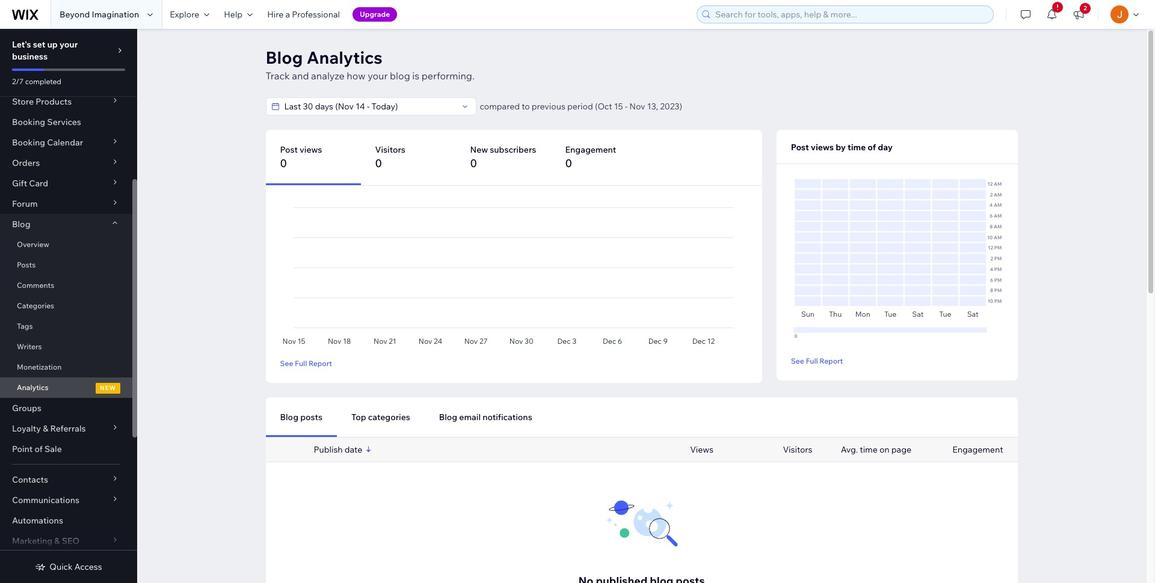 Task type: locate. For each thing, give the bounding box(es) containing it.
avg. time on page
[[841, 445, 912, 456]]

post views by time of day
[[791, 142, 893, 153]]

is
[[412, 70, 420, 82]]

1 vertical spatial booking
[[12, 137, 45, 148]]

time right by
[[848, 142, 866, 153]]

& right the 'loyalty'
[[43, 424, 48, 435]]

0 vertical spatial analytics
[[307, 47, 383, 68]]

writers
[[17, 342, 42, 351]]

1 horizontal spatial see
[[791, 357, 805, 366]]

2 booking from the top
[[12, 137, 45, 148]]

point of sale link
[[0, 439, 132, 460]]

period
[[568, 101, 593, 112]]

1 horizontal spatial your
[[368, 70, 388, 82]]

views inside post views 0
[[300, 144, 322, 155]]

0 horizontal spatial visitors
[[375, 144, 406, 155]]

analytics down monetization
[[17, 383, 48, 392]]

compared to previous period (oct 15 - nov 13, 2023)
[[480, 101, 683, 112]]

booking calendar
[[12, 137, 83, 148]]

analytics
[[307, 47, 383, 68], [17, 383, 48, 392]]

upgrade
[[360, 10, 390, 19]]

blog up track
[[266, 47, 303, 68]]

new subscribers 0
[[470, 144, 537, 170]]

& inside popup button
[[54, 536, 60, 547]]

0 horizontal spatial your
[[60, 39, 78, 50]]

hire
[[267, 9, 284, 20]]

booking down store
[[12, 117, 45, 128]]

your inside let's set up your business
[[60, 39, 78, 50]]

posts
[[300, 412, 323, 423]]

engagement for engagement 0
[[565, 144, 616, 155]]

of left day
[[868, 142, 876, 153]]

1 vertical spatial your
[[368, 70, 388, 82]]

blog for email
[[439, 412, 458, 423]]

1 horizontal spatial post
[[791, 142, 809, 153]]

0 horizontal spatial report
[[309, 359, 332, 368]]

0 horizontal spatial full
[[295, 359, 307, 368]]

1 vertical spatial visitors
[[783, 445, 813, 456]]

upgrade button
[[353, 7, 397, 22]]

see full report button
[[791, 356, 843, 367], [280, 358, 332, 369]]

0 horizontal spatial engagement
[[565, 144, 616, 155]]

blog left email
[[439, 412, 458, 423]]

views
[[690, 445, 714, 456]]

your right up
[[60, 39, 78, 50]]

1 vertical spatial &
[[54, 536, 60, 547]]

your
[[60, 39, 78, 50], [368, 70, 388, 82]]

see full report
[[791, 357, 843, 366], [280, 359, 332, 368]]

0 inside new subscribers 0
[[470, 156, 477, 170]]

blog email notifications
[[439, 412, 532, 423]]

by
[[836, 142, 846, 153]]

top categories button
[[337, 398, 425, 438]]

automations link
[[0, 511, 132, 531]]

track
[[266, 70, 290, 82]]

tags link
[[0, 317, 132, 337]]

sale
[[45, 444, 62, 455]]

(oct
[[595, 101, 612, 112]]

post inside post views 0
[[280, 144, 298, 155]]

0 vertical spatial time
[[848, 142, 866, 153]]

analyze
[[311, 70, 345, 82]]

1 horizontal spatial visitors
[[783, 445, 813, 456]]

0 vertical spatial visitors
[[375, 144, 406, 155]]

publish date
[[314, 445, 362, 456]]

views
[[811, 142, 834, 153], [300, 144, 322, 155]]

time
[[848, 142, 866, 153], [860, 445, 878, 456]]

2/7
[[12, 77, 24, 86]]

page
[[892, 445, 912, 456]]

0 vertical spatial booking
[[12, 117, 45, 128]]

0 vertical spatial engagement
[[565, 144, 616, 155]]

time left on
[[860, 445, 878, 456]]

analytics inside blog analytics track and analyze how your blog is performing.
[[307, 47, 383, 68]]

blog for analytics
[[266, 47, 303, 68]]

analytics up how
[[307, 47, 383, 68]]

your inside blog analytics track and analyze how your blog is performing.
[[368, 70, 388, 82]]

1 vertical spatial analytics
[[17, 383, 48, 392]]

date
[[345, 445, 362, 456]]

blog down forum at the left top
[[12, 219, 30, 230]]

0
[[280, 156, 287, 170], [375, 156, 382, 170], [470, 156, 477, 170], [565, 156, 572, 170]]

visitors for visitors
[[783, 445, 813, 456]]

see for right 'see full report' 'button'
[[791, 357, 805, 366]]

blog inside blog analytics track and analyze how your blog is performing.
[[266, 47, 303, 68]]

set
[[33, 39, 45, 50]]

loyalty & referrals
[[12, 424, 86, 435]]

blog left posts
[[280, 412, 299, 423]]

2 0 from the left
[[375, 156, 382, 170]]

& left seo
[[54, 536, 60, 547]]

categories
[[17, 302, 54, 311]]

1 booking from the top
[[12, 117, 45, 128]]

0 horizontal spatial of
[[35, 444, 43, 455]]

store products button
[[0, 91, 132, 112]]

marketing
[[12, 536, 52, 547]]

0 horizontal spatial post
[[280, 144, 298, 155]]

& for marketing
[[54, 536, 60, 547]]

professional
[[292, 9, 340, 20]]

4 0 from the left
[[565, 156, 572, 170]]

hire a professional
[[267, 9, 340, 20]]

publish
[[314, 445, 343, 456]]

1 vertical spatial engagement
[[953, 445, 1004, 456]]

let's
[[12, 39, 31, 50]]

of left sale
[[35, 444, 43, 455]]

on
[[880, 445, 890, 456]]

0 horizontal spatial see
[[280, 359, 293, 368]]

1 horizontal spatial of
[[868, 142, 876, 153]]

booking inside dropdown button
[[12, 137, 45, 148]]

0 horizontal spatial &
[[43, 424, 48, 435]]

None field
[[281, 98, 458, 115]]

analytics inside sidebar element
[[17, 383, 48, 392]]

a
[[286, 9, 290, 20]]

contacts button
[[0, 470, 132, 491]]

engagement
[[565, 144, 616, 155], [953, 445, 1004, 456]]

1 horizontal spatial analytics
[[307, 47, 383, 68]]

0 vertical spatial your
[[60, 39, 78, 50]]

& inside dropdown button
[[43, 424, 48, 435]]

3 0 from the left
[[470, 156, 477, 170]]

of
[[868, 142, 876, 153], [35, 444, 43, 455]]

see
[[791, 357, 805, 366], [280, 359, 293, 368]]

0 vertical spatial of
[[868, 142, 876, 153]]

1 horizontal spatial &
[[54, 536, 60, 547]]

& for loyalty
[[43, 424, 48, 435]]

booking for booking services
[[12, 117, 45, 128]]

1 horizontal spatial full
[[806, 357, 818, 366]]

products
[[36, 96, 72, 107]]

marketing & seo
[[12, 536, 80, 547]]

post for by
[[791, 142, 809, 153]]

full
[[806, 357, 818, 366], [295, 359, 307, 368]]

your right how
[[368, 70, 388, 82]]

booking up orders
[[12, 137, 45, 148]]

visitors
[[375, 144, 406, 155], [783, 445, 813, 456]]

1 0 from the left
[[280, 156, 287, 170]]

comments
[[17, 281, 54, 290]]

booking for booking calendar
[[12, 137, 45, 148]]

0 horizontal spatial views
[[300, 144, 322, 155]]

0 horizontal spatial analytics
[[17, 383, 48, 392]]

booking services link
[[0, 112, 132, 132]]

0 vertical spatial &
[[43, 424, 48, 435]]

top
[[351, 412, 366, 423]]

beyond
[[60, 9, 90, 20]]

1 horizontal spatial views
[[811, 142, 834, 153]]

engagement for engagement
[[953, 445, 1004, 456]]

1 horizontal spatial engagement
[[953, 445, 1004, 456]]

booking
[[12, 117, 45, 128], [12, 137, 45, 148]]

contacts
[[12, 475, 48, 486]]

to
[[522, 101, 530, 112]]

post
[[791, 142, 809, 153], [280, 144, 298, 155]]

0 inside engagement 0
[[565, 156, 572, 170]]

1 vertical spatial of
[[35, 444, 43, 455]]



Task type: describe. For each thing, give the bounding box(es) containing it.
0 horizontal spatial see full report
[[280, 359, 332, 368]]

2/7 completed
[[12, 77, 61, 86]]

communications
[[12, 495, 79, 506]]

visitors 0
[[375, 144, 406, 170]]

-
[[625, 101, 628, 112]]

performing.
[[422, 70, 475, 82]]

0 inside visitors 0
[[375, 156, 382, 170]]

card
[[29, 178, 48, 189]]

imagination
[[92, 9, 139, 20]]

overview
[[17, 240, 49, 249]]

automations
[[12, 516, 63, 527]]

posts
[[17, 261, 36, 270]]

blog button
[[0, 214, 132, 235]]

categories
[[368, 412, 410, 423]]

nov
[[630, 101, 646, 112]]

15
[[614, 101, 623, 112]]

Search for tools, apps, help & more... field
[[712, 6, 990, 23]]

overview link
[[0, 235, 132, 255]]

1 horizontal spatial report
[[820, 357, 843, 366]]

point
[[12, 444, 33, 455]]

of inside sidebar element
[[35, 444, 43, 455]]

hire a professional link
[[260, 0, 347, 29]]

referrals
[[50, 424, 86, 435]]

access
[[75, 562, 102, 573]]

gift
[[12, 178, 27, 189]]

views for 0
[[300, 144, 322, 155]]

top categories
[[351, 412, 410, 423]]

posts link
[[0, 255, 132, 276]]

seo
[[62, 536, 80, 547]]

0 inside post views 0
[[280, 156, 287, 170]]

help
[[224, 9, 243, 20]]

quick
[[50, 562, 73, 573]]

orders
[[12, 158, 40, 169]]

loyalty
[[12, 424, 41, 435]]

writers link
[[0, 337, 132, 358]]

notifications
[[483, 412, 532, 423]]

quick access
[[50, 562, 102, 573]]

blog inside popup button
[[12, 219, 30, 230]]

store products
[[12, 96, 72, 107]]

let's set up your business
[[12, 39, 78, 62]]

store
[[12, 96, 34, 107]]

13,
[[647, 101, 658, 112]]

beyond imagination
[[60, 9, 139, 20]]

marketing & seo button
[[0, 531, 132, 552]]

visitors for visitors 0
[[375, 144, 406, 155]]

and
[[292, 70, 309, 82]]

see for the left 'see full report' 'button'
[[280, 359, 293, 368]]

blog
[[390, 70, 410, 82]]

gift card button
[[0, 173, 132, 194]]

orders button
[[0, 153, 132, 173]]

engagement 0
[[565, 144, 616, 170]]

point of sale
[[12, 444, 62, 455]]

blog posts
[[280, 412, 323, 423]]

monetization link
[[0, 358, 132, 378]]

2023)
[[660, 101, 683, 112]]

forum button
[[0, 194, 132, 214]]

groups link
[[0, 398, 132, 419]]

blog for posts
[[280, 412, 299, 423]]

day
[[878, 142, 893, 153]]

blog posts button
[[266, 398, 337, 438]]

new
[[470, 144, 488, 155]]

avg.
[[841, 445, 858, 456]]

views for by
[[811, 142, 834, 153]]

post views 0
[[280, 144, 322, 170]]

previous
[[532, 101, 566, 112]]

how
[[347, 70, 366, 82]]

completed
[[25, 77, 61, 86]]

sidebar element
[[0, 29, 137, 584]]

1 horizontal spatial see full report
[[791, 357, 843, 366]]

help button
[[217, 0, 260, 29]]

quick access button
[[35, 562, 102, 573]]

tags
[[17, 322, 33, 331]]

1 horizontal spatial see full report button
[[791, 356, 843, 367]]

groups
[[12, 403, 41, 414]]

blog analytics track and analyze how your blog is performing.
[[266, 47, 475, 82]]

blog email notifications button
[[425, 398, 547, 438]]

loyalty & referrals button
[[0, 419, 132, 439]]

up
[[47, 39, 58, 50]]

compared
[[480, 101, 520, 112]]

monetization
[[17, 363, 62, 372]]

explore
[[170, 9, 199, 20]]

1 vertical spatial time
[[860, 445, 878, 456]]

0 horizontal spatial see full report button
[[280, 358, 332, 369]]

services
[[47, 117, 81, 128]]

communications button
[[0, 491, 132, 511]]

booking calendar button
[[0, 132, 132, 153]]

booking services
[[12, 117, 81, 128]]

gift card
[[12, 178, 48, 189]]

post for 0
[[280, 144, 298, 155]]



Task type: vqa. For each thing, say whether or not it's contained in the screenshot.
of to the top
yes



